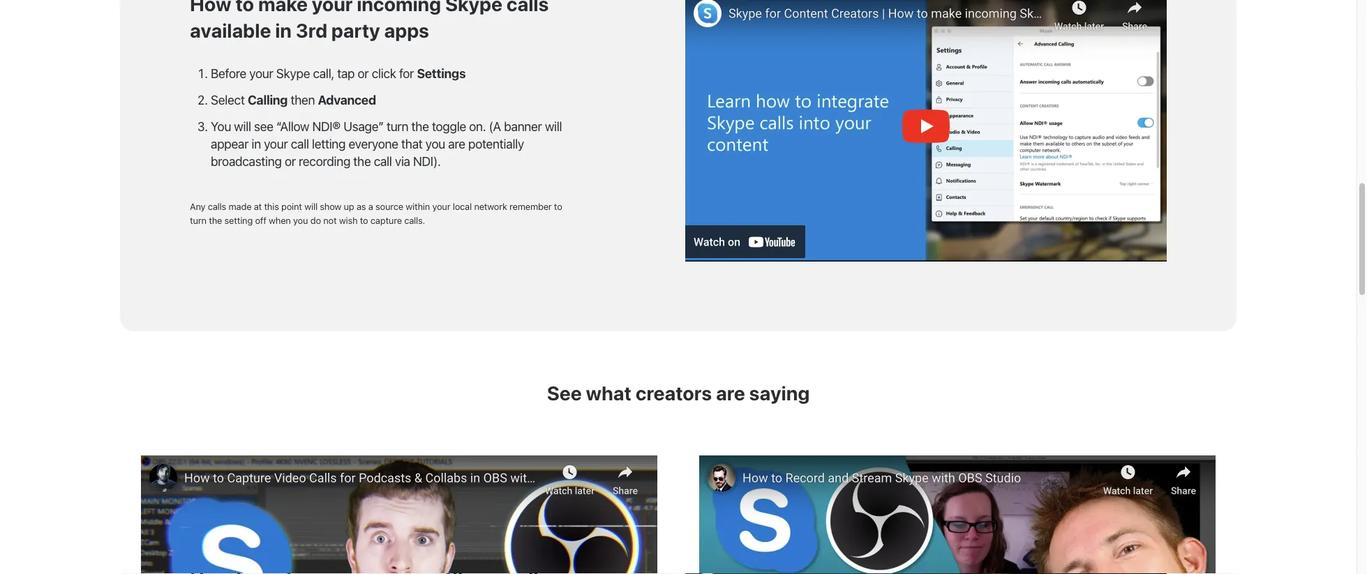 Task type: vqa. For each thing, say whether or not it's contained in the screenshot.
Mobiles And Landlines Unlimited Mins * corresponding to $11.89
no



Task type: locate. For each thing, give the bounding box(es) containing it.
how to make your incoming skype calls available in 3rd party apps
[[190, 0, 549, 42]]

to up available
[[236, 0, 254, 15]]

0 horizontal spatial are
[[448, 136, 465, 151]]

are
[[448, 136, 465, 151], [716, 382, 745, 405]]

1 horizontal spatial to
[[360, 216, 368, 226]]

1 horizontal spatial are
[[716, 382, 745, 405]]

you
[[211, 119, 231, 134]]

in
[[275, 19, 292, 42], [252, 136, 261, 151]]

0 vertical spatial in
[[275, 19, 292, 42]]

0 vertical spatial you
[[426, 136, 445, 151]]

0 horizontal spatial will
[[234, 119, 251, 134]]

your
[[312, 0, 353, 15], [249, 66, 273, 81], [264, 136, 288, 151], [432, 202, 450, 212]]

the
[[412, 119, 429, 134], [353, 154, 371, 169], [209, 216, 222, 226]]

calls inside how to make your incoming skype calls available in 3rd party apps
[[507, 0, 549, 15]]

ndi).
[[413, 154, 441, 169]]

will right banner
[[545, 119, 562, 134]]

you left do
[[293, 216, 308, 226]]

calls inside any calls made at this point will show up as a source within your local network remember to turn the setting off when you do not wish to capture calls.
[[208, 202, 226, 212]]

are left saying
[[716, 382, 745, 405]]

tap
[[337, 66, 355, 81]]

1 horizontal spatial or
[[358, 66, 369, 81]]

0 horizontal spatial calls
[[208, 202, 226, 212]]

1 horizontal spatial skype
[[445, 0, 503, 15]]

0 vertical spatial the
[[412, 119, 429, 134]]

0 horizontal spatial turn
[[190, 216, 207, 226]]

0 horizontal spatial or
[[285, 154, 296, 169]]

0 vertical spatial are
[[448, 136, 465, 151]]

you
[[426, 136, 445, 151], [293, 216, 308, 226]]

0 vertical spatial call
[[291, 136, 309, 151]]

to down as
[[360, 216, 368, 226]]

you up ndi).
[[426, 136, 445, 151]]

appear
[[211, 136, 249, 151]]

on.
[[469, 119, 486, 134]]

2 vertical spatial the
[[209, 216, 222, 226]]

are down toggle
[[448, 136, 465, 151]]

will up do
[[305, 202, 318, 212]]

call,
[[313, 66, 334, 81]]

to
[[236, 0, 254, 15], [554, 202, 562, 212], [360, 216, 368, 226]]

or right tap
[[358, 66, 369, 81]]

as
[[357, 202, 366, 212]]

1 horizontal spatial will
[[305, 202, 318, 212]]

1 horizontal spatial turn
[[387, 119, 409, 134]]

local
[[453, 202, 472, 212]]

1 horizontal spatial calls
[[507, 0, 549, 15]]

1 vertical spatial or
[[285, 154, 296, 169]]

1 vertical spatial are
[[716, 382, 745, 405]]

capture
[[371, 216, 402, 226]]

call down "allow
[[291, 136, 309, 151]]

turn
[[387, 119, 409, 134], [190, 216, 207, 226]]

usage"
[[344, 119, 384, 134]]

within
[[406, 202, 430, 212]]

1 vertical spatial calls
[[208, 202, 226, 212]]

turn down any
[[190, 216, 207, 226]]

1 vertical spatial to
[[554, 202, 562, 212]]

saying
[[749, 382, 810, 405]]

2 horizontal spatial to
[[554, 202, 562, 212]]

letting
[[312, 136, 346, 151]]

1 horizontal spatial in
[[275, 19, 292, 42]]

your down see on the top left of page
[[264, 136, 288, 151]]

your inside how to make your incoming skype calls available in 3rd party apps
[[312, 0, 353, 15]]

select calling then advanced
[[211, 92, 376, 107]]

will left see on the top left of page
[[234, 119, 251, 134]]

or inside you will see "allow ndi® usage" turn the toggle on. (a banner will appear in your call letting everyone that you are potentially broadcasting or recording the call via ndi).
[[285, 154, 296, 169]]

turn inside you will see "allow ndi® usage" turn the toggle on. (a banner will appear in your call letting everyone that you are potentially broadcasting or recording the call via ndi).
[[387, 119, 409, 134]]

in down make
[[275, 19, 292, 42]]

1 horizontal spatial you
[[426, 136, 445, 151]]

or left recording
[[285, 154, 296, 169]]

0 horizontal spatial to
[[236, 0, 254, 15]]

banner
[[504, 119, 542, 134]]

see
[[254, 119, 273, 134]]

at
[[254, 202, 262, 212]]

network
[[474, 202, 507, 212]]

1 vertical spatial call
[[374, 154, 392, 169]]

3rd
[[296, 19, 327, 42]]

0 vertical spatial to
[[236, 0, 254, 15]]

1 vertical spatial turn
[[190, 216, 207, 226]]

the down "everyone"
[[353, 154, 371, 169]]

source
[[376, 202, 403, 212]]

calls
[[507, 0, 549, 15], [208, 202, 226, 212]]

your inside any calls made at this point will show up as a source within your local network remember to turn the setting off when you do not wish to capture calls.
[[432, 202, 450, 212]]

2 vertical spatial to
[[360, 216, 368, 226]]

0 horizontal spatial the
[[209, 216, 222, 226]]

in down see on the top left of page
[[252, 136, 261, 151]]

before
[[211, 66, 246, 81]]

0 horizontal spatial in
[[252, 136, 261, 151]]

your left local
[[432, 202, 450, 212]]

see
[[547, 382, 582, 405]]

0 horizontal spatial you
[[293, 216, 308, 226]]

up
[[344, 202, 354, 212]]

skype
[[445, 0, 503, 15], [276, 66, 310, 81]]

call left via
[[374, 154, 392, 169]]

will
[[234, 119, 251, 134], [545, 119, 562, 134], [305, 202, 318, 212]]

made
[[229, 202, 252, 212]]

the left the setting
[[209, 216, 222, 226]]

to right remember
[[554, 202, 562, 212]]

your up 3rd on the left
[[312, 0, 353, 15]]

creators
[[636, 382, 712, 405]]

are inside you will see "allow ndi® usage" turn the toggle on. (a banner will appear in your call letting everyone that you are potentially broadcasting or recording the call via ndi).
[[448, 136, 465, 151]]

or
[[358, 66, 369, 81], [285, 154, 296, 169]]

"allow
[[276, 119, 309, 134]]

0 vertical spatial turn
[[387, 119, 409, 134]]

0 horizontal spatial skype
[[276, 66, 310, 81]]

that
[[401, 136, 423, 151]]

turn up that
[[387, 119, 409, 134]]

how
[[190, 0, 231, 15]]

0 vertical spatial or
[[358, 66, 369, 81]]

in inside how to make your incoming skype calls available in 3rd party apps
[[275, 19, 292, 42]]

0 vertical spatial calls
[[507, 0, 549, 15]]

1 vertical spatial the
[[353, 154, 371, 169]]

1 vertical spatial you
[[293, 216, 308, 226]]

what
[[586, 382, 632, 405]]

1 vertical spatial in
[[252, 136, 261, 151]]

call
[[291, 136, 309, 151], [374, 154, 392, 169]]

your inside you will see "allow ndi® usage" turn the toggle on. (a banner will appear in your call letting everyone that you are potentially broadcasting or recording the call via ndi).
[[264, 136, 288, 151]]

0 vertical spatial skype
[[445, 0, 503, 15]]

the up that
[[412, 119, 429, 134]]

turn inside any calls made at this point will show up as a source within your local network remember to turn the setting off when you do not wish to capture calls.
[[190, 216, 207, 226]]



Task type: describe. For each thing, give the bounding box(es) containing it.
for
[[399, 66, 414, 81]]

before your skype call, tap or click for settings
[[211, 66, 466, 81]]

when
[[269, 216, 291, 226]]

you inside any calls made at this point will show up as a source within your local network remember to turn the setting off when you do not wish to capture calls.
[[293, 216, 308, 226]]

1 horizontal spatial the
[[353, 154, 371, 169]]

make
[[258, 0, 308, 15]]

then
[[291, 92, 315, 107]]

everyone
[[349, 136, 398, 151]]

you inside you will see "allow ndi® usage" turn the toggle on. (a banner will appear in your call letting everyone that you are potentially broadcasting or recording the call via ndi).
[[426, 136, 445, 151]]

1 vertical spatial skype
[[276, 66, 310, 81]]

point
[[281, 202, 302, 212]]

broadcasting
[[211, 154, 282, 169]]

off
[[255, 216, 266, 226]]

click
[[372, 66, 396, 81]]

you will see "allow ndi® usage" turn the toggle on. (a banner will appear in your call letting everyone that you are potentially broadcasting or recording the call via ndi).
[[211, 119, 562, 169]]

do
[[310, 216, 321, 226]]

wish
[[339, 216, 358, 226]]

remember
[[510, 202, 552, 212]]

advanced
[[318, 92, 376, 107]]

ndi®
[[312, 119, 341, 134]]

setting
[[224, 216, 253, 226]]

apps
[[384, 19, 429, 42]]

available
[[190, 19, 271, 42]]

2 horizontal spatial the
[[412, 119, 429, 134]]

to inside how to make your incoming skype calls available in 3rd party apps
[[236, 0, 254, 15]]

1 horizontal spatial call
[[374, 154, 392, 169]]

settings
[[417, 66, 466, 81]]

the inside any calls made at this point will show up as a source within your local network remember to turn the setting off when you do not wish to capture calls.
[[209, 216, 222, 226]]

in inside you will see "allow ndi® usage" turn the toggle on. (a banner will appear in your call letting everyone that you are potentially broadcasting or recording the call via ndi).
[[252, 136, 261, 151]]

0 horizontal spatial call
[[291, 136, 309, 151]]

show
[[320, 202, 341, 212]]

skype inside how to make your incoming skype calls available in 3rd party apps
[[445, 0, 503, 15]]

recording
[[299, 154, 350, 169]]

party
[[332, 19, 380, 42]]

potentially
[[468, 136, 524, 151]]

calls.
[[404, 216, 425, 226]]

this
[[264, 202, 279, 212]]

see what creators are saying
[[547, 382, 810, 405]]

incoming
[[357, 0, 441, 15]]

a
[[368, 202, 373, 212]]

will inside any calls made at this point will show up as a source within your local network remember to turn the setting off when you do not wish to capture calls.
[[305, 202, 318, 212]]

(a
[[489, 119, 501, 134]]

toggle
[[432, 119, 466, 134]]

select
[[211, 92, 245, 107]]

via
[[395, 154, 410, 169]]

your up calling
[[249, 66, 273, 81]]

calling
[[248, 92, 288, 107]]

any
[[190, 202, 205, 212]]

2 horizontal spatial will
[[545, 119, 562, 134]]

not
[[323, 216, 337, 226]]

any calls made at this point will show up as a source within your local network remember to turn the setting off when you do not wish to capture calls.
[[190, 202, 562, 226]]



